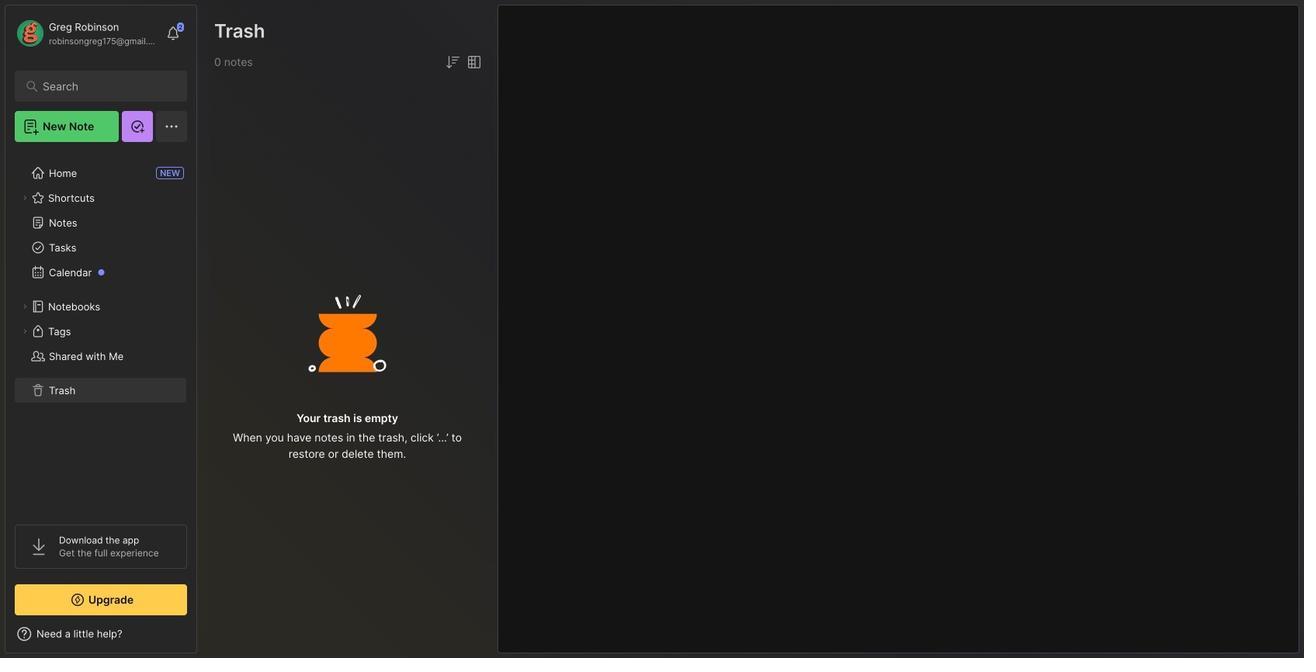 Task type: describe. For each thing, give the bounding box(es) containing it.
none search field inside main element
[[43, 77, 167, 96]]

View options field
[[462, 53, 484, 71]]

Sort options field
[[443, 53, 462, 71]]

expand notebooks image
[[20, 302, 30, 311]]

note window - loading element
[[498, 5, 1300, 654]]

WHAT'S NEW field
[[5, 622, 196, 647]]

expand tags image
[[20, 327, 30, 336]]

tree inside main element
[[5, 151, 196, 511]]



Task type: vqa. For each thing, say whether or not it's contained in the screenshot.
What'S New FIELD at the left bottom
yes



Task type: locate. For each thing, give the bounding box(es) containing it.
Account field
[[15, 18, 158, 49]]

click to collapse image
[[196, 630, 208, 649]]

None search field
[[43, 77, 167, 96]]

Search text field
[[43, 79, 167, 94]]

main element
[[0, 0, 202, 659]]

tree
[[5, 151, 196, 511]]



